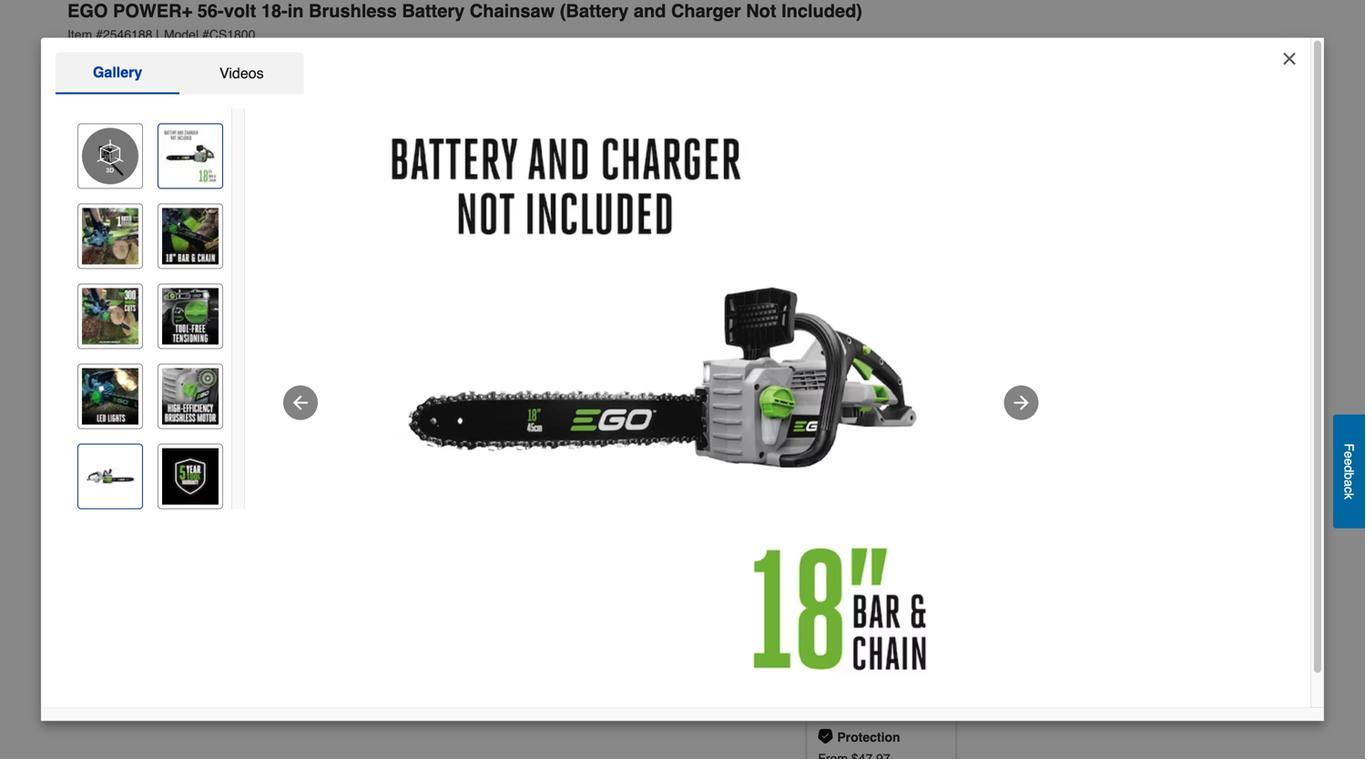 Task type: vqa. For each thing, say whether or not it's contained in the screenshot.
middle 97
no



Task type: locate. For each thing, give the bounding box(es) containing it.
0 horizontal spatial and
[[634, 0, 666, 21]]

battery left chainsaw
[[402, 0, 465, 21]]

1 vertical spatial 18-
[[821, 398, 840, 413]]

5231
[[268, 51, 297, 65]]

0 horizontal spatial shop
[[67, 51, 101, 67]]

0 horizontal spatial 18-
[[261, 0, 288, 21]]

tab list
[[56, 53, 304, 94]]

gallery button
[[56, 53, 180, 94]]

arrow left image
[[290, 392, 312, 414]]

videos button
[[180, 53, 304, 94]]

0 vertical spatial ego
[[67, 0, 108, 21]]

e
[[1342, 452, 1357, 459], [1342, 459, 1357, 466]]

tab list containing gallery
[[56, 53, 304, 94]]

0 vertical spatial and
[[634, 0, 666, 21]]

0 vertical spatial shop
[[67, 51, 101, 67]]

to
[[841, 363, 852, 377]]

and inside ego power+ 56-volt 18-in brushless battery chainsaw (battery and charger not included) item # 2546188 | model # cs1800
[[634, 0, 666, 21]]

4x4
[[935, 363, 956, 377]]

2 e from the top
[[1342, 459, 1357, 466]]

navigation
[[0, 53, 1366, 727]]

0 horizontal spatial a
[[925, 363, 932, 377]]

shop for shop the collection
[[807, 301, 843, 318]]

and
[[634, 0, 666, 21], [889, 398, 910, 413]]

ego down 2546188
[[106, 51, 138, 67]]

a right the on
[[925, 363, 932, 377]]

1 vertical spatial and
[[889, 398, 910, 413]]

d
[[1342, 466, 1357, 473]]

0 vertical spatial battery
[[402, 0, 465, 21]]

on
[[907, 363, 921, 377]]

in
[[288, 0, 304, 21]]

protection plan filled image
[[818, 730, 833, 744]]

a
[[925, 363, 932, 377], [1342, 480, 1357, 487]]

hours
[[897, 596, 939, 613]]

item number 2 5 4 6 1 8 8 and model number c s 1 8 0 0 element
[[67, 26, 1285, 44]]

1 horizontal spatial shop
[[807, 301, 843, 318]]

shop the collection
[[807, 301, 943, 318]]

heart outline image
[[316, 48, 338, 70]]

amp
[[861, 596, 893, 613]]

0 horizontal spatial battery
[[402, 0, 465, 21]]

ego  #cs1800 - thumbnail3 image
[[162, 208, 219, 265]]

1 horizontal spatial the
[[986, 363, 1003, 377]]

# right item
[[96, 27, 103, 42]]

bar
[[867, 398, 885, 413]]

#
[[96, 27, 103, 42], [202, 27, 209, 42]]

shop down item
[[67, 51, 101, 67]]

(available
[[821, 381, 876, 395]]

a up k
[[1342, 480, 1357, 487]]

battery up 0 on the bottom right of the page
[[807, 596, 857, 613]]

0 vertical spatial 18-
[[261, 0, 288, 21]]

ego  #cs1800 - thumbnail4 image
[[82, 289, 138, 345]]

1 horizontal spatial #
[[202, 27, 209, 42]]

volt
[[224, 0, 256, 21]]

1 # from the left
[[96, 27, 103, 42]]

4.7 stars image
[[153, 51, 238, 68]]

battery inside ego power+ 56-volt 18-in brushless battery chainsaw (battery and charger not included) item # 2546188 | model # cs1800
[[402, 0, 465, 21]]

shop
[[67, 51, 101, 67], [807, 301, 843, 318]]

model
[[164, 27, 199, 42]]

1 vertical spatial the
[[986, 363, 1003, 377]]

1 horizontal spatial 18-
[[821, 398, 840, 413]]

and up item number 2 5 4 6 1 8 8 and model number c s 1 8 0 0 element
[[634, 0, 666, 21]]

ego
[[67, 0, 108, 21], [106, 51, 138, 67]]

the
[[847, 301, 869, 318], [986, 363, 1003, 377]]

0 horizontal spatial #
[[96, 27, 103, 42]]

18- inside 45cc gas equivalent up to 300 cuts on a 4x4 with the recommended 56v 5.0ah arc lithium™ battery (available separately) 18-inch bar and chain
[[821, 398, 840, 413]]

1 vertical spatial shop
[[807, 301, 843, 318]]

ego up item
[[67, 0, 108, 21]]

f e e d b a c k button
[[1334, 415, 1366, 529]]

56-
[[198, 0, 224, 21]]

1 horizontal spatial a
[[1342, 480, 1357, 487]]

shop up 45cc
[[807, 301, 843, 318]]

ego  #cs1800 - thumbnail image
[[162, 128, 219, 185]]

arrow right image
[[1011, 392, 1033, 414]]

# down '56-'
[[202, 27, 209, 42]]

the right with
[[986, 363, 1003, 377]]

18-
[[261, 0, 288, 21], [821, 398, 840, 413]]

shop the collection link
[[807, 299, 943, 321]]

1 vertical spatial ego
[[106, 51, 138, 67]]

0 vertical spatial a
[[925, 363, 932, 377]]

of
[[866, 439, 879, 456]]

and down separately)
[[889, 398, 910, 413]]

ego  #cs1800 - threed thumbnail image
[[82, 128, 138, 185]]

f e e d b a c k
[[1342, 444, 1357, 500]]

300
[[855, 363, 876, 377]]

ego  #cs1800 - thumbnail9 image
[[162, 449, 219, 505]]

the inside 45cc gas equivalent up to 300 cuts on a 4x4 with the recommended 56v 5.0ah arc lithium™ battery (available separately) 18-inch bar and chain
[[986, 363, 1003, 377]]

0 horizontal spatial the
[[847, 301, 869, 318]]

18- right volt
[[261, 0, 288, 21]]

e up b
[[1342, 459, 1357, 466]]

with
[[959, 363, 982, 377]]

f
[[1342, 444, 1357, 452]]

battery
[[402, 0, 465, 21], [807, 596, 857, 613]]

brushless
[[309, 0, 397, 21]]

(battery
[[560, 0, 629, 21]]

e up d
[[1342, 452, 1357, 459]]

1 vertical spatial battery
[[807, 596, 857, 613]]

the up gas on the right of page
[[847, 301, 869, 318]]

1 vertical spatial a
[[1342, 480, 1357, 487]]

18- down (available
[[821, 398, 840, 413]]

inch
[[840, 398, 863, 413]]

45cc gas equivalent up to 300 cuts on a 4x4 with the recommended 56v 5.0ah arc lithium™ battery (available separately) 18-inch bar and chain
[[821, 345, 1281, 413]]

number of batteries included
[[807, 439, 1010, 456]]

1 horizontal spatial and
[[889, 398, 910, 413]]

ego  #cs1800 - thumbnail5 image
[[162, 289, 219, 345]]



Task type: describe. For each thing, give the bounding box(es) containing it.
ego  #cs1800 - thumbnail7 image
[[162, 369, 219, 425]]

ego power+ 56-volt 18-in brushless battery chainsaw (battery and charger not included) item # 2546188 | model # cs1800
[[67, 0, 863, 42]]

batteries
[[884, 439, 946, 456]]

chainsaw
[[470, 0, 555, 21]]

0
[[818, 631, 827, 648]]

45cc
[[821, 345, 854, 359]]

chain
[[913, 398, 944, 413]]

and inside 45cc gas equivalent up to 300 cuts on a 4x4 with the recommended 56v 5.0ah arc lithium™ battery (available separately) 18-inch bar and chain
[[889, 398, 910, 413]]

a inside button
[[1342, 480, 1357, 487]]

ego  #cs1800 image
[[367, 109, 956, 698]]

shop ego
[[67, 51, 138, 67]]

tab list inside navigation
[[56, 53, 304, 94]]

lithium™
[[1185, 363, 1239, 377]]

5.0ah
[[1118, 363, 1152, 377]]

close image
[[1281, 50, 1299, 68]]

0 vertical spatial the
[[847, 301, 869, 318]]

12
[[818, 553, 835, 570]]

charger
[[671, 0, 741, 21]]

protection button
[[807, 716, 957, 760]]

18- inside ego power+ 56-volt 18-in brushless battery chainsaw (battery and charger not included) item # 2546188 | model # cs1800
[[261, 0, 288, 21]]

a inside 45cc gas equivalent up to 300 cuts on a 4x4 with the recommended 56v 5.0ah arc lithium™ battery (available separately) 18-inch bar and chain
[[925, 363, 932, 377]]

56v
[[1092, 363, 1115, 377]]

cuts
[[880, 363, 903, 377]]

arc
[[1155, 363, 1181, 377]]

videos
[[220, 65, 264, 82]]

c
[[1342, 487, 1357, 493]]

14
[[866, 553, 882, 570]]

power+
[[113, 0, 192, 21]]

navigation containing gallery
[[0, 53, 1366, 727]]

b
[[1342, 473, 1357, 480]]

ego  #cs1800 - thumbnail2 image
[[82, 208, 138, 265]]

included)
[[782, 0, 863, 21]]

cs1800
[[209, 27, 255, 42]]

2.5
[[858, 631, 878, 648]]

2546188
[[103, 27, 153, 42]]

protection
[[838, 731, 901, 745]]

number
[[807, 439, 862, 456]]

recommended
[[1007, 363, 1088, 377]]

up
[[821, 363, 837, 377]]

not
[[746, 0, 777, 21]]

2 # from the left
[[202, 27, 209, 42]]

battery amp hours
[[807, 596, 939, 613]]

collection
[[873, 301, 943, 318]]

ego  #cs1800 - thumbnail8 image
[[82, 449, 138, 505]]

equivalent
[[881, 345, 940, 359]]

ego  #cs1800 - thumbnail6 image
[[82, 369, 138, 425]]

included
[[950, 439, 1010, 456]]

gallery
[[93, 64, 142, 81]]

separately)
[[879, 381, 942, 395]]

gas
[[857, 345, 878, 359]]

|
[[156, 27, 159, 42]]

k
[[1342, 493, 1357, 500]]

1 horizontal spatial battery
[[807, 596, 857, 613]]

ego inside ego power+ 56-volt 18-in brushless battery chainsaw (battery and charger not included) item # 2546188 | model # cs1800
[[67, 0, 108, 21]]

4.0
[[909, 631, 929, 648]]

battery
[[1242, 363, 1281, 377]]

item
[[67, 27, 92, 42]]

1 e from the top
[[1342, 452, 1357, 459]]

shop for shop ego
[[67, 51, 101, 67]]



